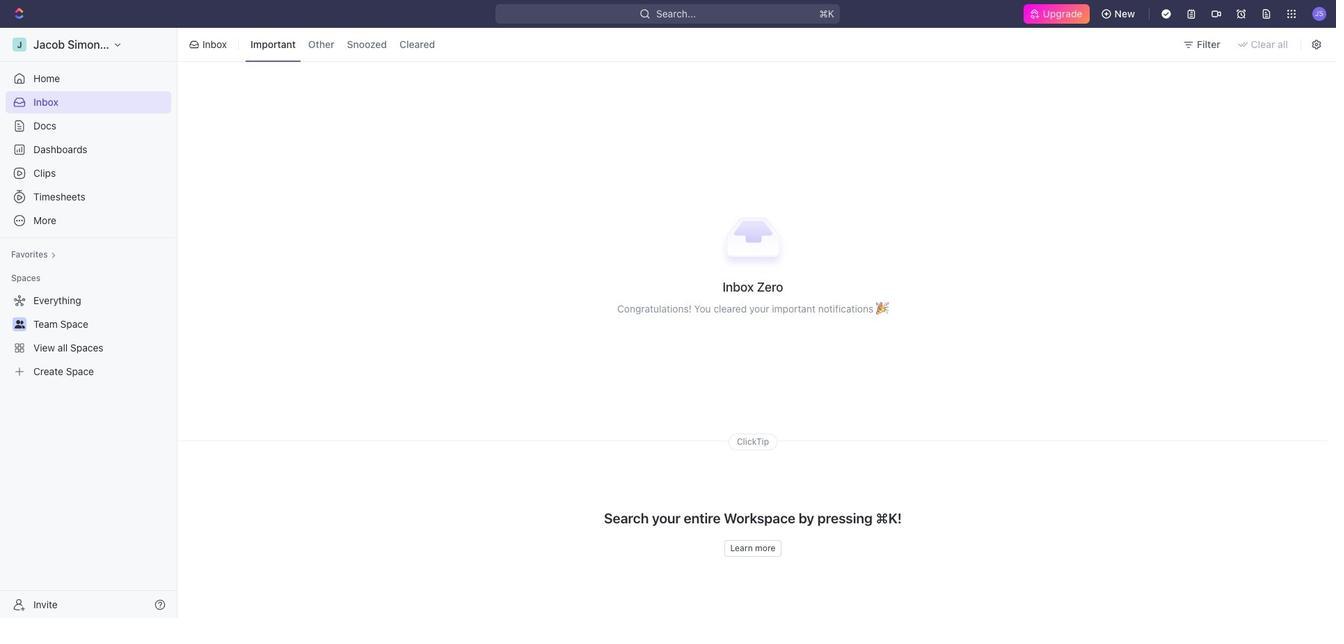 Task type: describe. For each thing, give the bounding box(es) containing it.
tree inside sidebar navigation
[[6, 290, 171, 383]]



Task type: locate. For each thing, give the bounding box(es) containing it.
jacob simon's workspace, , element
[[13, 38, 26, 52]]

tree
[[6, 290, 171, 383]]

sidebar navigation
[[0, 28, 180, 618]]

user group image
[[14, 320, 25, 328]]

tab list
[[243, 25, 443, 64]]



Task type: vqa. For each thing, say whether or not it's contained in the screenshot.
Log
no



